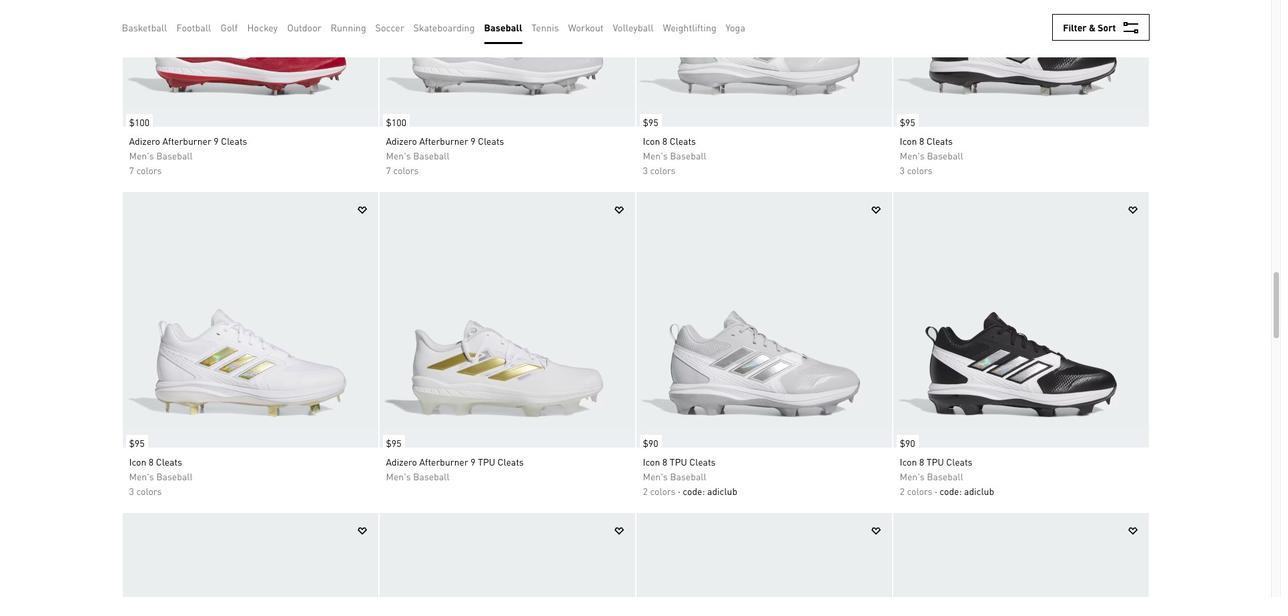 Task type: locate. For each thing, give the bounding box(es) containing it.
adiclub
[[707, 485, 737, 497], [964, 485, 994, 497]]

icon 8 tpu cleats men's baseball 2 colors · code: adiclub for men's baseball grey icon 8 tpu cleats
[[643, 456, 737, 497]]

baseball
[[484, 21, 522, 33], [156, 149, 193, 161], [413, 149, 449, 161], [670, 149, 706, 161], [927, 149, 963, 161], [156, 470, 193, 482], [413, 470, 449, 482], [670, 470, 706, 482], [927, 470, 963, 482]]

running
[[331, 21, 366, 33]]

men's baseball grey icon 8 cleats image
[[636, 0, 892, 127]]

men's baseball white icon 8 cleats image
[[122, 192, 378, 448]]

men's baseball black icon 8 cleats image
[[893, 0, 1149, 127]]

3 tpu from the left
[[927, 456, 944, 468]]

afterburner inside "adizero afterburner 9 tpu cleats men's baseball"
[[419, 456, 468, 468]]

2 7 from the left
[[386, 164, 391, 176]]

2 $100 link from the left
[[379, 107, 410, 130]]

1 horizontal spatial tpu
[[670, 456, 687, 468]]

0 horizontal spatial tpu
[[478, 456, 495, 468]]

2 code: from the left
[[940, 485, 962, 497]]

tennis link
[[531, 20, 559, 35]]

icon for men's baseball black icon 8 cleats
[[900, 135, 917, 147]]

tennis
[[531, 21, 559, 33]]

8
[[662, 135, 667, 147], [919, 135, 924, 147], [149, 456, 154, 468], [662, 456, 667, 468], [919, 456, 924, 468]]

tpu
[[478, 456, 495, 468], [670, 456, 687, 468], [927, 456, 944, 468]]

1 $100 link from the left
[[122, 107, 153, 130]]

workout
[[568, 21, 604, 33]]

1 horizontal spatial 7
[[386, 164, 391, 176]]

$95 link
[[636, 107, 662, 130], [893, 107, 919, 130], [122, 428, 148, 451], [379, 428, 405, 451]]

weightlifting link
[[663, 20, 717, 35]]

1 tpu from the left
[[478, 456, 495, 468]]

adizero inside "adizero afterburner 9 tpu cleats men's baseball"
[[386, 456, 417, 468]]

1 $100 from the left
[[129, 116, 149, 128]]

3 for men's baseball white icon 8 cleats
[[129, 485, 134, 497]]

1 horizontal spatial icon 8 tpu cleats men's baseball 2 colors · code: adiclub
[[900, 456, 994, 497]]

0 horizontal spatial 2
[[643, 485, 648, 497]]

3 for "men's baseball grey icon 8 cleats"
[[643, 164, 648, 176]]

1 icon 8 tpu cleats men's baseball 2 colors · code: adiclub from the left
[[643, 456, 737, 497]]

$95
[[643, 116, 658, 128], [900, 116, 915, 128], [129, 437, 145, 449], [386, 437, 401, 449]]

list
[[122, 11, 755, 44]]

men's
[[129, 149, 154, 161], [386, 149, 411, 161], [643, 149, 668, 161], [900, 149, 925, 161], [129, 470, 154, 482], [386, 470, 411, 482], [643, 470, 668, 482], [900, 470, 925, 482]]

$100
[[129, 116, 149, 128], [386, 116, 406, 128]]

1 horizontal spatial 3
[[643, 164, 648, 176]]

code:
[[683, 485, 705, 497], [940, 485, 962, 497]]

baseball inside "adizero afterburner 9 tpu cleats men's baseball"
[[413, 470, 449, 482]]

9
[[214, 135, 219, 147], [471, 135, 476, 147], [471, 456, 476, 468]]

7
[[129, 164, 134, 176], [386, 164, 391, 176]]

men's baseball grey adizero afterburner 9 cleats image
[[379, 0, 635, 127]]

1 horizontal spatial $90
[[900, 437, 915, 449]]

1 horizontal spatial icon 8 cleats men's baseball 3 colors
[[643, 135, 706, 176]]

icon for "men's baseball grey icon 8 cleats"
[[643, 135, 660, 147]]

0 horizontal spatial ·
[[678, 485, 680, 497]]

8 for men's baseball black icon 8 cleats
[[919, 135, 924, 147]]

icon
[[643, 135, 660, 147], [900, 135, 917, 147], [129, 456, 146, 468], [643, 456, 660, 468], [900, 456, 917, 468]]

1 horizontal spatial 2
[[900, 485, 905, 497]]

icon 8 tpu cleats men's baseball 2 colors · code: adiclub for men's baseball black icon 8 tpu cleats at the right of page
[[900, 456, 994, 497]]

8 for men's baseball grey icon 8 tpu cleats
[[662, 456, 667, 468]]

1 2 from the left
[[643, 485, 648, 497]]

$100 link for men's baseball grey adizero afterburner 9 cleats image
[[379, 107, 410, 130]]

0 horizontal spatial $100 link
[[122, 107, 153, 130]]

1 adizero afterburner 9 cleats men's baseball 7 colors from the left
[[129, 135, 247, 176]]

1 code: from the left
[[683, 485, 705, 497]]

$100 for men's baseball red adizero afterburner 9 cleats image
[[129, 116, 149, 128]]

1 adiclub from the left
[[707, 485, 737, 497]]

icon 8 cleats men's baseball 3 colors
[[643, 135, 706, 176], [900, 135, 963, 176], [129, 456, 193, 497]]

1 horizontal spatial $90 link
[[893, 428, 919, 451]]

$90 for $90 link for men's baseball grey icon 8 tpu cleats
[[643, 437, 658, 449]]

8 for men's baseball white icon 8 cleats
[[149, 456, 154, 468]]

0 horizontal spatial $90 link
[[636, 428, 662, 451]]

$90 for $90 link associated with men's baseball black icon 8 tpu cleats at the right of page
[[900, 437, 915, 449]]

hockey
[[247, 21, 278, 33]]

afterburner
[[162, 135, 211, 147], [419, 135, 468, 147], [419, 456, 468, 468]]

0 horizontal spatial icon 8 cleats men's baseball 3 colors
[[129, 456, 193, 497]]

icon 8 cleats men's baseball 3 colors for men's baseball white icon 8 cleats
[[129, 456, 193, 497]]

1 · from the left
[[678, 485, 680, 497]]

baseball link
[[484, 20, 522, 35]]

icon 8 cleats men's baseball 3 colors for men's baseball black icon 8 cleats
[[900, 135, 963, 176]]

adizero afterburner 9 tpu cleats men's baseball
[[386, 456, 524, 482]]

1 horizontal spatial adiclub
[[964, 485, 994, 497]]

1 horizontal spatial $100 link
[[379, 107, 410, 130]]

adiclub for men's baseball grey icon 8 tpu cleats
[[707, 485, 737, 497]]

0 horizontal spatial 3
[[129, 485, 134, 497]]

1 7 from the left
[[129, 164, 134, 176]]

icon 8 tpu cleats men's baseball 2 colors · code: adiclub
[[643, 456, 737, 497], [900, 456, 994, 497]]

adizero
[[129, 135, 160, 147], [386, 135, 417, 147], [386, 456, 417, 468]]

adizero afterburner 9 cleats men's baseball 7 colors
[[129, 135, 247, 176], [386, 135, 504, 176]]

2 · from the left
[[935, 485, 937, 497]]

$100 link for men's baseball red adizero afterburner 9 cleats image
[[122, 107, 153, 130]]

0 horizontal spatial icon 8 tpu cleats men's baseball 2 colors · code: adiclub
[[643, 456, 737, 497]]

filter & sort
[[1063, 21, 1116, 33]]

0 horizontal spatial 7
[[129, 164, 134, 176]]

cleats
[[221, 135, 247, 147], [478, 135, 504, 147], [670, 135, 696, 147], [927, 135, 953, 147], [156, 456, 182, 468], [498, 456, 524, 468], [689, 456, 716, 468], [946, 456, 972, 468]]

filter & sort button
[[1052, 14, 1149, 41]]

2 horizontal spatial icon 8 cleats men's baseball 3 colors
[[900, 135, 963, 176]]

1 horizontal spatial $100
[[386, 116, 406, 128]]

2 $90 link from the left
[[893, 428, 919, 451]]

$90
[[643, 437, 658, 449], [900, 437, 915, 449]]

2
[[643, 485, 648, 497], [900, 485, 905, 497]]

2 adizero afterburner 9 cleats men's baseball 7 colors from the left
[[386, 135, 504, 176]]

2 $100 from the left
[[386, 116, 406, 128]]

2 icon 8 tpu cleats men's baseball 2 colors · code: adiclub from the left
[[900, 456, 994, 497]]

0 horizontal spatial code:
[[683, 485, 705, 497]]

baseball inside list
[[484, 21, 522, 33]]

&
[[1089, 21, 1096, 33]]

· for men's baseball grey icon 8 tpu cleats
[[678, 485, 680, 497]]

tpu for men's baseball grey icon 8 tpu cleats
[[670, 456, 687, 468]]

outdoor link
[[287, 20, 322, 35]]

1 horizontal spatial ·
[[935, 485, 937, 497]]

colors
[[136, 164, 162, 176], [393, 164, 419, 176], [650, 164, 676, 176], [907, 164, 932, 176], [136, 485, 162, 497], [650, 485, 676, 497], [907, 485, 932, 497]]

0 horizontal spatial $90
[[643, 437, 658, 449]]

0 horizontal spatial $100
[[129, 116, 149, 128]]

2 horizontal spatial 3
[[900, 164, 905, 176]]

· for men's baseball black icon 8 tpu cleats at the right of page
[[935, 485, 937, 497]]

0 horizontal spatial adiclub
[[707, 485, 737, 497]]

tpu inside "adizero afterburner 9 tpu cleats men's baseball"
[[478, 456, 495, 468]]

8 for men's baseball black icon 8 tpu cleats at the right of page
[[919, 456, 924, 468]]

2 tpu from the left
[[670, 456, 687, 468]]

2 adiclub from the left
[[964, 485, 994, 497]]

2 2 from the left
[[900, 485, 905, 497]]

2 $90 from the left
[[900, 437, 915, 449]]

1 horizontal spatial adizero afterburner 9 cleats men's baseball 7 colors
[[386, 135, 504, 176]]

icon for men's baseball grey icon 8 tpu cleats
[[643, 456, 660, 468]]

1 horizontal spatial code:
[[940, 485, 962, 497]]

1 $90 from the left
[[643, 437, 658, 449]]

$100 link
[[122, 107, 153, 130], [379, 107, 410, 130]]

icon for men's baseball white icon 8 cleats
[[129, 456, 146, 468]]

3
[[643, 164, 648, 176], [900, 164, 905, 176], [129, 485, 134, 497]]

$90 link
[[636, 428, 662, 451], [893, 428, 919, 451]]

volleyball
[[613, 21, 654, 33]]

2 horizontal spatial tpu
[[927, 456, 944, 468]]

·
[[678, 485, 680, 497], [935, 485, 937, 497]]

sort
[[1098, 21, 1116, 33]]

skateboarding
[[413, 21, 475, 33]]

1 $90 link from the left
[[636, 428, 662, 451]]

0 horizontal spatial adizero afterburner 9 cleats men's baseball 7 colors
[[129, 135, 247, 176]]

children baseball white adizero afterburner 9 nwv tpu cleats kids image
[[122, 513, 378, 597]]



Task type: vqa. For each thing, say whether or not it's contained in the screenshot.
'guide'
no



Task type: describe. For each thing, give the bounding box(es) containing it.
men's baseball white adizero afterburner 9 tpu cleats image
[[379, 192, 635, 448]]

basketball link
[[122, 20, 167, 35]]

$90 link for men's baseball black icon 8 tpu cleats at the right of page
[[893, 428, 919, 451]]

icon for men's baseball black icon 8 tpu cleats at the right of page
[[900, 456, 917, 468]]

filter
[[1063, 21, 1087, 33]]

code: for $90 link associated with men's baseball black icon 8 tpu cleats at the right of page
[[940, 485, 962, 497]]

soccer link
[[375, 20, 404, 35]]

9 for men's baseball red adizero afterburner 9 cleats image
[[214, 135, 219, 147]]

football link
[[176, 20, 211, 35]]

football
[[176, 21, 211, 33]]

tpu for men's baseball black icon 8 tpu cleats at the right of page
[[927, 456, 944, 468]]

hockey link
[[247, 20, 278, 35]]

men's baseball black icon 8 tpu cleats image
[[893, 192, 1149, 448]]

golf
[[221, 21, 238, 33]]

7 for men's baseball red adizero afterburner 9 cleats image
[[129, 164, 134, 176]]

skateboarding link
[[413, 20, 475, 35]]

adizero for men's baseball grey adizero afterburner 9 cleats image
[[386, 135, 417, 147]]

cleats inside "adizero afterburner 9 tpu cleats men's baseball"
[[498, 456, 524, 468]]

2 for $90 link for men's baseball grey icon 8 tpu cleats
[[643, 485, 648, 497]]

afterburner for $100 link for men's baseball grey adizero afterburner 9 cleats image
[[419, 135, 468, 147]]

list containing basketball
[[122, 11, 755, 44]]

volleyball link
[[613, 20, 654, 35]]

adizero for men's baseball red adizero afterburner 9 cleats image
[[129, 135, 160, 147]]

adiclub for men's baseball black icon 8 tpu cleats at the right of page
[[964, 485, 994, 497]]

2 for $90 link associated with men's baseball black icon 8 tpu cleats at the right of page
[[900, 485, 905, 497]]

workout link
[[568, 20, 604, 35]]

outdoor
[[287, 21, 322, 33]]

children baseball grey adizero afterburner 9 nwv tpu cleats kids image
[[379, 513, 635, 597]]

adizero afterburner 9 cleats men's baseball 7 colors for men's baseball grey adizero afterburner 9 cleats image
[[386, 135, 504, 176]]

7 for men's baseball grey adizero afterburner 9 cleats image
[[386, 164, 391, 176]]

3 for men's baseball black icon 8 cleats
[[900, 164, 905, 176]]

weightlifting
[[663, 21, 717, 33]]

golf link
[[221, 20, 238, 35]]

basketball
[[122, 21, 167, 33]]

8 for "men's baseball grey icon 8 cleats"
[[662, 135, 667, 147]]

9 inside "adizero afterburner 9 tpu cleats men's baseball"
[[471, 456, 476, 468]]

men's inside "adizero afterburner 9 tpu cleats men's baseball"
[[386, 470, 411, 482]]

adizero afterburner 9 cleats men's baseball 7 colors for men's baseball red adizero afterburner 9 cleats image
[[129, 135, 247, 176]]

9 for men's baseball grey adizero afterburner 9 cleats image
[[471, 135, 476, 147]]

running link
[[331, 20, 366, 35]]

men's baseball red icon 8 md cleats image
[[893, 513, 1149, 597]]

yoga
[[726, 21, 745, 33]]

yoga link
[[726, 20, 745, 35]]

children baseball black adizero afterburner 9 nwv tpu cleats kids image
[[636, 513, 892, 597]]

men's baseball red adizero afterburner 9 cleats image
[[122, 0, 378, 127]]

men's baseball grey icon 8 tpu cleats image
[[636, 192, 892, 448]]

afterburner for $100 link for men's baseball red adizero afterburner 9 cleats image
[[162, 135, 211, 147]]

$100 for men's baseball grey adizero afterburner 9 cleats image
[[386, 116, 406, 128]]

soccer
[[375, 21, 404, 33]]

icon 8 cleats men's baseball 3 colors for "men's baseball grey icon 8 cleats"
[[643, 135, 706, 176]]

$90 link for men's baseball grey icon 8 tpu cleats
[[636, 428, 662, 451]]

code: for $90 link for men's baseball grey icon 8 tpu cleats
[[683, 485, 705, 497]]



